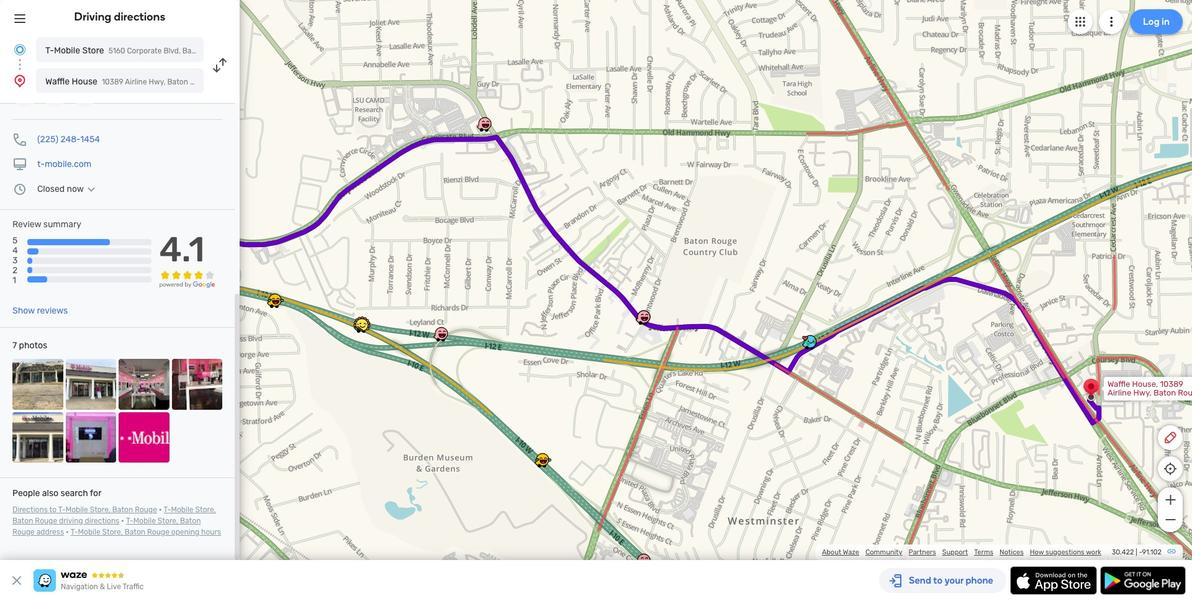 Task type: vqa. For each thing, say whether or not it's contained in the screenshot.
Starting point
no



Task type: locate. For each thing, give the bounding box(es) containing it.
states
[[256, 47, 278, 55], [177, 246, 201, 255]]

work
[[1086, 548, 1101, 556]]

rouge left opening
[[147, 528, 169, 536]]

t-
[[37, 159, 45, 170]]

rouge inside t-mobile store, baton rouge address
[[12, 528, 35, 536]]

store, inside t-mobile store, baton rouge address
[[158, 517, 178, 525]]

directions down directions to t-mobile store, baton rouge
[[85, 517, 119, 525]]

states for store
[[256, 47, 278, 55]]

0 vertical spatial states
[[256, 47, 278, 55]]

waffle left 'house'
[[45, 76, 70, 87]]

t- right to
[[58, 505, 66, 514]]

corporate inside t-mobile store 5160 corporate blvd, baton rouge, united states
[[127, 47, 162, 55]]

review
[[12, 219, 41, 230]]

summary
[[43, 219, 81, 230]]

rouge,
[[205, 47, 229, 55], [122, 246, 148, 255]]

1 vertical spatial 5160
[[180, 228, 198, 238]]

rouge
[[135, 505, 157, 514], [35, 517, 57, 525], [12, 528, 35, 536], [147, 528, 169, 536]]

waffle house button
[[36, 68, 204, 93]]

blvd, inside t-mobile store 5160 corporate blvd, baton rouge, united states
[[164, 47, 181, 55]]

rouge inside t-mobile store, baton rouge driving directions
[[35, 517, 57, 525]]

5160 inside t-mobile store 5160 corporate blvd, baton rouge, united states
[[108, 47, 125, 55]]

mobile inside t-mobile store, baton rouge driving directions
[[171, 505, 193, 514]]

0 horizontal spatial 5160
[[108, 47, 125, 55]]

united inside t-mobile store, 5160 corporate blvd, baton rouge, united states
[[150, 246, 175, 255]]

&
[[100, 582, 105, 591]]

1 horizontal spatial rouge,
[[205, 47, 229, 55]]

traffic
[[123, 582, 144, 591]]

navigation
[[61, 582, 98, 591]]

house
[[72, 76, 97, 87]]

t-
[[45, 45, 54, 56], [122, 228, 130, 238], [58, 505, 66, 514], [164, 505, 171, 514], [126, 517, 133, 525], [71, 528, 78, 536]]

1 vertical spatial blvd,
[[161, 237, 180, 246]]

waffle
[[45, 76, 70, 87], [1108, 379, 1130, 389]]

mobile down driving
[[78, 528, 100, 536]]

(225) 248-1454
[[37, 134, 100, 145]]

image 2 of t-mobile store, baton rouge image
[[66, 359, 116, 410]]

0 horizontal spatial united
[[150, 246, 175, 255]]

closed
[[37, 184, 65, 194]]

30.422 | -91.102
[[1112, 548, 1162, 556]]

mobile inside t-mobile store, baton rouge address
[[133, 517, 156, 525]]

store,
[[156, 228, 178, 238], [90, 505, 110, 514], [195, 505, 216, 514], [158, 517, 178, 525], [102, 528, 123, 536]]

5160 for store,
[[180, 228, 198, 238]]

mobile for t-mobile store, baton rouge opening hours
[[78, 528, 100, 536]]

5160 inside t-mobile store, 5160 corporate blvd, baton rouge, united states
[[180, 228, 198, 238]]

store, inside t-mobile store, 5160 corporate blvd, baton rouge, united states
[[156, 228, 178, 238]]

0 vertical spatial blvd,
[[164, 47, 181, 55]]

united
[[231, 47, 254, 55], [150, 246, 175, 255]]

3
[[12, 255, 18, 266]]

1 vertical spatial waffle
[[1108, 379, 1130, 389]]

4.1
[[159, 229, 205, 270]]

united for store,
[[150, 246, 175, 255]]

baton
[[182, 47, 203, 55], [182, 237, 204, 246], [1154, 388, 1176, 397], [112, 505, 133, 514], [12, 517, 33, 525], [180, 517, 201, 525], [125, 528, 145, 536]]

mobile.com
[[45, 159, 91, 170]]

waffle inside the waffle house, 10389 airline hwy, baton ro
[[1108, 379, 1130, 389]]

1 vertical spatial rouge,
[[122, 246, 148, 255]]

mobile inside t-mobile store, 5160 corporate blvd, baton rouge, united states
[[130, 228, 154, 238]]

baton inside t-mobile store 5160 corporate blvd, baton rouge, united states
[[182, 47, 203, 55]]

t- up t-mobile store, baton rouge opening hours
[[164, 505, 171, 514]]

5160
[[108, 47, 125, 55], [180, 228, 198, 238]]

1 horizontal spatial united
[[231, 47, 254, 55]]

0 vertical spatial waffle
[[45, 76, 70, 87]]

(225) 248-1454 link
[[37, 134, 100, 145]]

baton inside t-mobile store, 5160 corporate blvd, baton rouge, united states
[[182, 237, 204, 246]]

image 6 of t-mobile store, baton rouge image
[[66, 412, 116, 463]]

1 horizontal spatial waffle
[[1108, 379, 1130, 389]]

waffle left 'hwy,' at the right bottom
[[1108, 379, 1130, 389]]

1 vertical spatial corporate
[[122, 237, 159, 246]]

image 5 of t-mobile store, baton rouge image
[[12, 412, 63, 463]]

store, inside t-mobile store, baton rouge driving directions
[[195, 505, 216, 514]]

0 vertical spatial 5160
[[108, 47, 125, 55]]

directions
[[12, 505, 48, 514]]

now
[[67, 184, 84, 194]]

0 horizontal spatial waffle
[[45, 76, 70, 87]]

1 vertical spatial directions
[[85, 517, 119, 525]]

t- for t-mobile store, 5160 corporate blvd, baton rouge, united states
[[122, 228, 130, 238]]

blvd, for store
[[164, 47, 181, 55]]

store, for baton
[[156, 228, 178, 238]]

photos
[[19, 340, 47, 351]]

mobile up t-mobile store, baton rouge opening hours link
[[133, 517, 156, 525]]

zoom out image
[[1163, 512, 1178, 527]]

united inside t-mobile store 5160 corporate blvd, baton rouge, united states
[[231, 47, 254, 55]]

reviews
[[37, 306, 68, 316]]

4
[[12, 245, 18, 256]]

states for store,
[[177, 246, 201, 255]]

2
[[12, 265, 18, 276]]

0 horizontal spatial states
[[177, 246, 201, 255]]

t- up t-mobile store, baton rouge opening hours link
[[126, 517, 133, 525]]

blvd,
[[164, 47, 181, 55], [161, 237, 180, 246]]

rouge, for store,
[[122, 246, 148, 255]]

0 vertical spatial corporate
[[127, 47, 162, 55]]

t- inside t-mobile store, 5160 corporate blvd, baton rouge, united states
[[122, 228, 130, 238]]

1 vertical spatial united
[[150, 246, 175, 255]]

1 horizontal spatial states
[[256, 47, 278, 55]]

mobile
[[54, 45, 80, 56], [130, 228, 154, 238], [66, 505, 88, 514], [171, 505, 193, 514], [133, 517, 156, 525], [78, 528, 100, 536]]

waffle inside button
[[45, 76, 70, 87]]

terms
[[974, 548, 993, 556]]

opening
[[171, 528, 199, 536]]

rouge down directions
[[12, 528, 35, 536]]

1454
[[80, 134, 100, 145]]

t-mobile store, baton rouge driving directions link
[[12, 505, 216, 525]]

t-mobile store 5160 corporate blvd, baton rouge, united states
[[45, 45, 278, 56]]

waffle house, 10389 airline hwy, baton ro
[[1108, 379, 1192, 406]]

directions up t-mobile store 5160 corporate blvd, baton rouge, united states at the left top of page
[[114, 10, 165, 24]]

0 horizontal spatial rouge,
[[122, 246, 148, 255]]

baton inside the waffle house, 10389 airline hwy, baton ro
[[1154, 388, 1176, 397]]

directions to t-mobile store, baton rouge
[[12, 505, 157, 514]]

airline
[[1108, 388, 1131, 397]]

0 vertical spatial directions
[[114, 10, 165, 24]]

for
[[90, 488, 101, 499]]

support
[[942, 548, 968, 556]]

0 vertical spatial rouge,
[[205, 47, 229, 55]]

partners
[[909, 548, 936, 556]]

corporate
[[127, 47, 162, 55], [122, 237, 159, 246]]

7 photos
[[12, 340, 47, 351]]

1 vertical spatial states
[[177, 246, 201, 255]]

mobile for t-mobile store, baton rouge driving directions
[[171, 505, 193, 514]]

rouge up the address
[[35, 517, 57, 525]]

suggestions
[[1046, 548, 1085, 556]]

t- right current location image
[[45, 45, 54, 56]]

hwy,
[[1133, 388, 1152, 397]]

t-mobile.com link
[[37, 159, 91, 170]]

blvd, inside t-mobile store, 5160 corporate blvd, baton rouge, united states
[[161, 237, 180, 246]]

t- inside t-mobile store, baton rouge address
[[126, 517, 133, 525]]

t- down driving
[[71, 528, 78, 536]]

0 vertical spatial united
[[231, 47, 254, 55]]

baton inside t-mobile store, baton rouge driving directions
[[12, 517, 33, 525]]

driving directions
[[74, 10, 165, 24]]

|
[[1136, 548, 1137, 556]]

people
[[12, 488, 40, 499]]

t- left the 4.1
[[122, 228, 130, 238]]

terms link
[[974, 548, 993, 556]]

closed now
[[37, 184, 84, 194]]

hours
[[201, 528, 221, 536]]

waffle house
[[45, 76, 97, 87]]

store, for hours
[[102, 528, 123, 536]]

t-mobile store, 5160 corporate blvd, baton rouge, united states
[[122, 228, 204, 255]]

community
[[865, 548, 902, 556]]

directions
[[114, 10, 165, 24], [85, 517, 119, 525]]

rouge, inside t-mobile store, 5160 corporate blvd, baton rouge, united states
[[122, 246, 148, 255]]

corporate inside t-mobile store, 5160 corporate blvd, baton rouge, united states
[[122, 237, 159, 246]]

address
[[36, 528, 64, 536]]

image 1 of t-mobile store, baton rouge image
[[12, 359, 63, 410]]

how
[[1030, 548, 1044, 556]]

mobile left the 'store'
[[54, 45, 80, 56]]

states inside t-mobile store, 5160 corporate blvd, baton rouge, united states
[[177, 246, 201, 255]]

rouge, inside t-mobile store 5160 corporate blvd, baton rouge, united states
[[205, 47, 229, 55]]

(225)
[[37, 134, 58, 145]]

1 horizontal spatial 5160
[[180, 228, 198, 238]]

states inside t-mobile store 5160 corporate blvd, baton rouge, united states
[[256, 47, 278, 55]]

mobile up opening
[[171, 505, 193, 514]]

mobile left the 4.1
[[130, 228, 154, 238]]

about
[[822, 548, 841, 556]]

30.422
[[1112, 548, 1134, 556]]

t- inside t-mobile store, baton rouge driving directions
[[164, 505, 171, 514]]

5160 for store
[[108, 47, 125, 55]]



Task type: describe. For each thing, give the bounding box(es) containing it.
t-mobile.com
[[37, 159, 91, 170]]

clock image
[[12, 182, 27, 197]]

computer image
[[12, 157, 27, 172]]

also
[[42, 488, 58, 499]]

directions to t-mobile store, baton rouge link
[[12, 505, 157, 514]]

show
[[12, 306, 35, 316]]

store, for directions
[[195, 505, 216, 514]]

corporate for store,
[[122, 237, 159, 246]]

pencil image
[[1163, 430, 1178, 445]]

rouge, for store
[[205, 47, 229, 55]]

t- for t-mobile store, baton rouge opening hours
[[71, 528, 78, 536]]

t- for t-mobile store, baton rouge driving directions
[[164, 505, 171, 514]]

house,
[[1132, 379, 1158, 389]]

united for store
[[231, 47, 254, 55]]

people also search for
[[12, 488, 101, 499]]

link image
[[1167, 546, 1177, 556]]

store
[[82, 45, 104, 56]]

community link
[[865, 548, 902, 556]]

5 4 3 2 1
[[12, 235, 18, 286]]

how suggestions work link
[[1030, 548, 1101, 556]]

chevron down image
[[84, 184, 99, 194]]

mobile up driving
[[66, 505, 88, 514]]

248-
[[60, 134, 80, 145]]

x image
[[9, 573, 24, 588]]

t-mobile store, baton rouge opening hours link
[[71, 528, 221, 536]]

mobile for t-mobile store, 5160 corporate blvd, baton rouge, united states
[[130, 228, 154, 238]]

review summary
[[12, 219, 81, 230]]

driving
[[74, 10, 111, 24]]

waffle for waffle house, 10389 airline hwy, baton ro
[[1108, 379, 1130, 389]]

baton inside t-mobile store, baton rouge address
[[180, 517, 201, 525]]

show reviews
[[12, 306, 68, 316]]

mobile for t-mobile store 5160 corporate blvd, baton rouge, united states
[[54, 45, 80, 56]]

about waze link
[[822, 548, 859, 556]]

location image
[[12, 73, 27, 88]]

image 4 of t-mobile store, baton rouge image
[[172, 359, 222, 410]]

t-mobile store, baton rouge address link
[[12, 517, 201, 536]]

notices link
[[1000, 548, 1024, 556]]

t-mobile store, baton rouge driving directions
[[12, 505, 216, 525]]

image 3 of t-mobile store, baton rouge image
[[119, 359, 169, 410]]

t-mobile store, baton rouge opening hours
[[71, 528, 221, 536]]

driving
[[59, 517, 83, 525]]

mobile for t-mobile store, baton rouge address
[[133, 517, 156, 525]]

live
[[107, 582, 121, 591]]

corporate for store
[[127, 47, 162, 55]]

waffle for waffle house
[[45, 76, 70, 87]]

t- for t-mobile store 5160 corporate blvd, baton rouge, united states
[[45, 45, 54, 56]]

call image
[[12, 132, 27, 147]]

support link
[[942, 548, 968, 556]]

to
[[49, 505, 57, 514]]

t-mobile store, baton rouge address
[[12, 517, 201, 536]]

rouge for t-mobile store, baton rouge driving directions
[[35, 517, 57, 525]]

t- for t-mobile store, baton rouge address
[[126, 517, 133, 525]]

about waze community partners support terms notices how suggestions work
[[822, 548, 1101, 556]]

blvd, for store,
[[161, 237, 180, 246]]

7
[[12, 340, 17, 351]]

current location image
[[12, 42, 27, 57]]

rouge up t-mobile store, baton rouge opening hours link
[[135, 505, 157, 514]]

navigation & live traffic
[[61, 582, 144, 591]]

5
[[12, 235, 18, 246]]

1
[[12, 275, 16, 286]]

image 7 of t-mobile store, baton rouge image
[[119, 412, 169, 463]]

91.102
[[1142, 548, 1162, 556]]

search
[[61, 488, 88, 499]]

notices
[[1000, 548, 1024, 556]]

-
[[1139, 548, 1142, 556]]

directions inside t-mobile store, baton rouge driving directions
[[85, 517, 119, 525]]

rouge for t-mobile store, baton rouge opening hours
[[147, 528, 169, 536]]

rouge for t-mobile store, baton rouge address
[[12, 528, 35, 536]]

10389
[[1160, 379, 1183, 389]]

closed now button
[[37, 184, 99, 194]]

waze
[[843, 548, 859, 556]]

zoom in image
[[1163, 492, 1178, 507]]

partners link
[[909, 548, 936, 556]]



